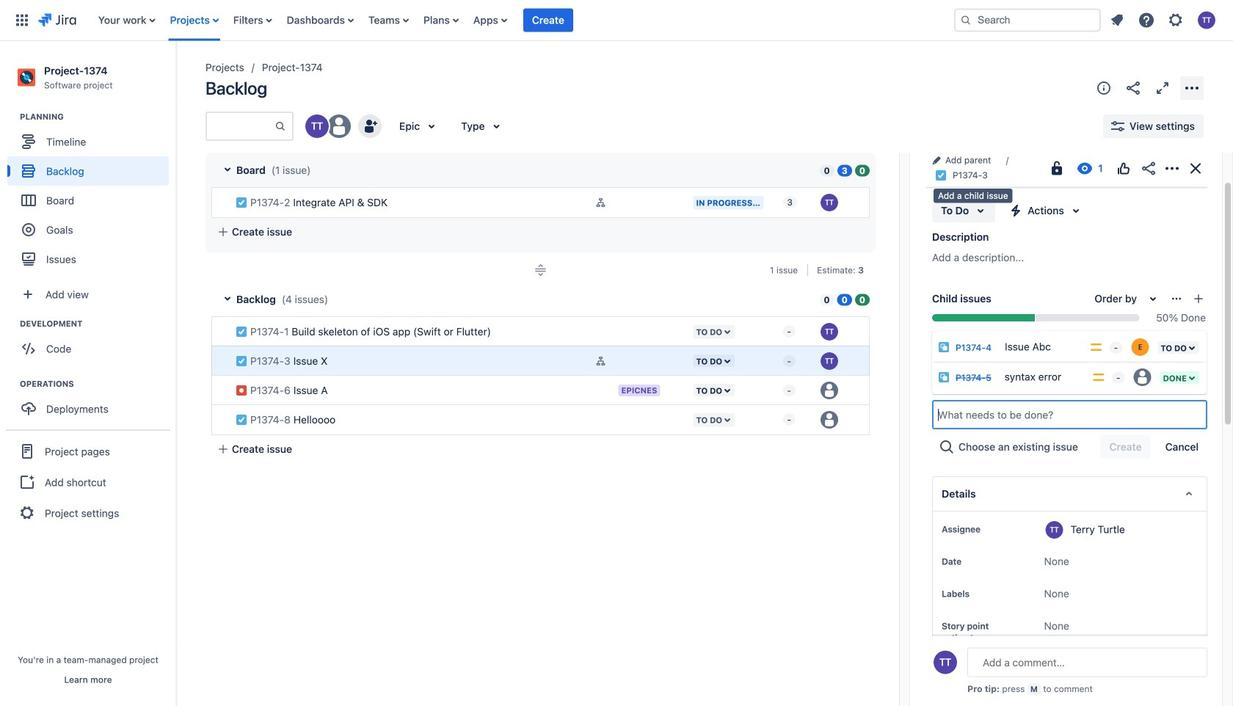 Task type: locate. For each thing, give the bounding box(es) containing it.
issue actions image
[[1171, 293, 1183, 305]]

add people image
[[361, 118, 379, 135]]

heading for development image's group
[[20, 318, 176, 330]]

What needs to be done? field
[[934, 402, 1207, 428]]

0 vertical spatial heading
[[20, 111, 176, 123]]

1 vertical spatial heading
[[20, 318, 176, 330]]

backlog menu image
[[1184, 79, 1202, 97]]

to do: 0 of 0 (story points) element
[[820, 293, 835, 306]]

settings image
[[1168, 11, 1185, 29]]

2 vertical spatial heading
[[20, 378, 176, 390]]

group for planning image on the left of the page
[[7, 111, 176, 279]]

Search backlog text field
[[207, 113, 275, 140]]

create issue image
[[201, 179, 219, 197], [201, 308, 219, 326], [201, 338, 219, 355], [201, 367, 219, 385]]

Search field
[[955, 8, 1102, 32]]

heading
[[20, 111, 176, 123], [20, 318, 176, 330], [20, 378, 176, 390]]

3 heading from the top
[[20, 378, 176, 390]]

0 horizontal spatial list
[[91, 0, 943, 41]]

jira image
[[38, 11, 76, 29], [38, 11, 76, 29]]

development image
[[2, 315, 20, 333]]

list item
[[524, 0, 574, 41]]

primary element
[[9, 0, 943, 41]]

2 heading from the top
[[20, 318, 176, 330]]

3 create issue image from the top
[[201, 338, 219, 355]]

done: 0 of 3 (story points) element
[[855, 164, 870, 177]]

banner
[[0, 0, 1234, 41]]

tooltip
[[934, 189, 1013, 203]]

your profile and settings image
[[1199, 11, 1216, 29]]

heading for group related to planning image on the left of the page
[[20, 111, 176, 123]]

1 heading from the top
[[20, 111, 176, 123]]

vote options: no one has voted for this issue yet. image
[[1116, 160, 1133, 177]]

actions image
[[1164, 160, 1182, 177]]

create child image
[[1194, 293, 1205, 305]]

add a child issue image
[[965, 163, 983, 181]]

in progress: 0 of 0 (story points) element
[[838, 293, 853, 306]]

view settings image
[[1110, 118, 1127, 135]]

copy link to issue image
[[985, 169, 997, 181]]

list
[[91, 0, 943, 41], [1105, 7, 1225, 33]]

group
[[7, 111, 176, 279], [7, 318, 176, 368], [7, 378, 176, 428], [6, 430, 170, 534]]

assignee pin to top. only you can see pinned fields. image
[[984, 524, 996, 536]]

1 horizontal spatial list
[[1105, 7, 1225, 33]]

2 create issue image from the top
[[201, 308, 219, 326]]

no restrictions image
[[1049, 160, 1066, 177]]

None search field
[[955, 8, 1102, 32]]

group for operations image
[[7, 378, 176, 428]]



Task type: describe. For each thing, give the bounding box(es) containing it.
goal image
[[22, 223, 35, 237]]

done: 0 of 0 (story points) element
[[855, 293, 870, 306]]

search image
[[961, 14, 972, 26]]

priority: medium image
[[1092, 370, 1107, 385]]

priority: medium image
[[1090, 340, 1104, 355]]

heading for operations image's group
[[20, 378, 176, 390]]

4 create issue image from the top
[[201, 367, 219, 385]]

attach image
[[936, 163, 953, 181]]

appswitcher icon image
[[13, 11, 31, 29]]

to do: 0 of 3 (story points) element
[[820, 164, 835, 177]]

sidebar navigation image
[[160, 59, 192, 88]]

task image
[[936, 170, 947, 181]]

operations image
[[2, 375, 20, 393]]

enter full screen image
[[1155, 79, 1172, 97]]

issue type: subtask image
[[939, 342, 950, 353]]

issue type: subtask image
[[939, 372, 950, 384]]

help image
[[1138, 11, 1156, 29]]

in progress: 3 of 3 (story points) element
[[838, 164, 853, 177]]

labels pin to top. only you can see pinned fields. image
[[973, 588, 985, 600]]

close image
[[1188, 160, 1205, 177]]

Add a comment… field
[[968, 648, 1208, 678]]

group for development image
[[7, 318, 176, 368]]

notifications image
[[1109, 11, 1127, 29]]

planning image
[[2, 108, 20, 126]]

sidebar element
[[0, 41, 176, 707]]

details element
[[933, 477, 1208, 512]]

more information about terry turtle image
[[1046, 522, 1064, 539]]

1 create issue image from the top
[[201, 179, 219, 197]]



Task type: vqa. For each thing, say whether or not it's contained in the screenshot.
top 5
no



